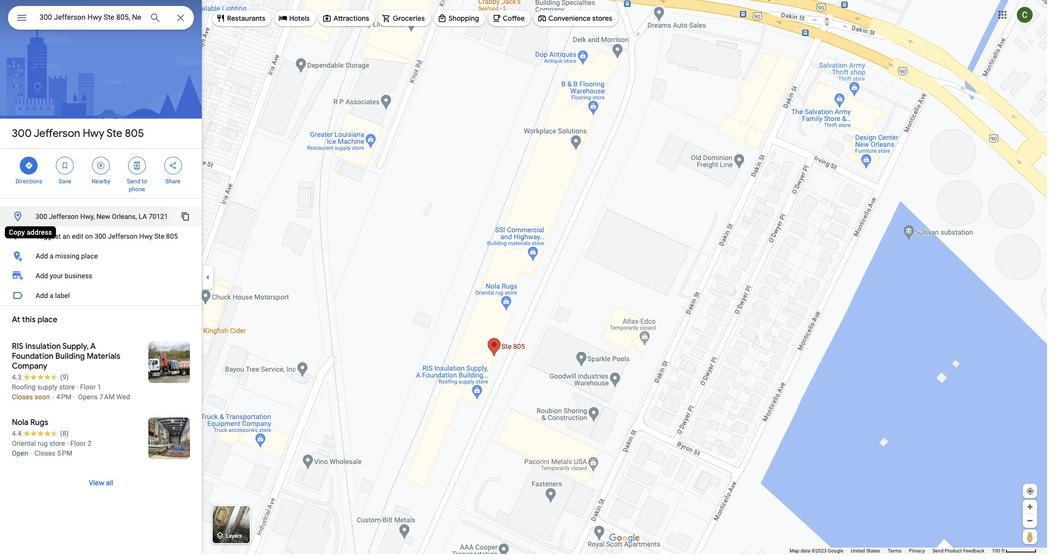 Task type: describe. For each thing, give the bounding box(es) containing it.
none field inside 300 jefferson hwy ste 805, new orleans, la 70121 field
[[40, 11, 142, 23]]

1
[[98, 383, 101, 391]]

store for rugs
[[49, 440, 65, 448]]

1 horizontal spatial ⋅
[[52, 393, 55, 401]]

300 jefferson hwy, new orleans, la 70121
[[36, 213, 168, 221]]


[[132, 160, 141, 171]]

restaurants button
[[212, 6, 271, 30]]

100
[[992, 549, 1001, 554]]

nola
[[12, 418, 28, 428]]

terms
[[888, 549, 902, 554]]

zoom in image
[[1027, 504, 1034, 511]]

· for rugs
[[67, 440, 69, 448]]

this
[[22, 315, 36, 325]]

closes inside the roofing supply store · floor 1 closes soon ⋅ 4 pm ⋅ opens 7 am wed
[[12, 393, 33, 401]]

hotels button
[[274, 6, 316, 30]]

add a missing place
[[36, 252, 98, 260]]

materials
[[87, 352, 120, 362]]

jefferson for hwy,
[[49, 213, 79, 221]]

roofing
[[12, 383, 36, 391]]

united
[[851, 549, 865, 554]]

300 jefferson hwy, new orleans, la 70121 button
[[0, 207, 202, 227]]

2
[[88, 440, 92, 448]]

roofing supply store · floor 1 closes soon ⋅ 4 pm ⋅ opens 7 am wed
[[12, 383, 130, 401]]

address
[[27, 229, 52, 237]]

4 pm
[[56, 393, 71, 401]]


[[169, 160, 177, 171]]

united states
[[851, 549, 881, 554]]

foundation
[[12, 352, 53, 362]]

send for send to phone
[[127, 178, 140, 185]]

feedback
[[964, 549, 985, 554]]

(9)
[[60, 374, 69, 381]]

stores
[[592, 14, 613, 23]]

0 horizontal spatial ste
[[107, 127, 122, 141]]

shopping
[[449, 14, 479, 23]]

google maps element
[[0, 0, 1047, 555]]


[[24, 160, 33, 171]]

300 for 300 jefferson hwy, new orleans, la 70121
[[36, 213, 47, 221]]

4.3 stars 9 reviews image
[[12, 373, 69, 382]]

building
[[55, 352, 85, 362]]

footer inside google maps element
[[790, 548, 992, 555]]

restaurants
[[227, 14, 266, 23]]

map data ©2023 google
[[790, 549, 844, 554]]

jefferson for hwy
[[34, 127, 80, 141]]

70121
[[149, 213, 168, 221]]

4.4
[[12, 430, 21, 438]]

nola rugs
[[12, 418, 48, 428]]

view
[[89, 479, 104, 488]]

save
[[59, 178, 71, 185]]

©2023
[[812, 549, 827, 554]]

view all button
[[79, 472, 123, 495]]

business
[[65, 272, 92, 280]]

 button
[[8, 6, 36, 32]]

suggest
[[36, 233, 61, 240]]

floor for nola rugs
[[70, 440, 86, 448]]

la
[[139, 213, 147, 221]]

convenience
[[549, 14, 591, 23]]

from your device image
[[1026, 487, 1035, 496]]

send product feedback button
[[933, 548, 985, 555]]

add for add a missing place
[[36, 252, 48, 260]]

convenience stores button
[[534, 6, 618, 30]]

0 horizontal spatial place
[[38, 315, 57, 325]]

hotels
[[289, 14, 310, 23]]

google
[[828, 549, 844, 554]]

states
[[867, 549, 881, 554]]

add for add your business
[[36, 272, 48, 280]]

united states button
[[851, 548, 881, 555]]

supply,
[[62, 342, 89, 352]]

product
[[945, 549, 962, 554]]

0 vertical spatial 805
[[125, 127, 144, 141]]

nearby
[[92, 178, 110, 185]]

share
[[165, 178, 181, 185]]

soon
[[35, 393, 50, 401]]

oriental
[[12, 440, 36, 448]]

store for insulation
[[59, 383, 75, 391]]

your
[[50, 272, 63, 280]]

supply
[[37, 383, 57, 391]]

terms button
[[888, 548, 902, 555]]

ste inside button
[[154, 233, 164, 240]]

7 am
[[99, 393, 115, 401]]

805 inside button
[[166, 233, 178, 240]]

actions for 300 jefferson hwy ste 805 region
[[0, 149, 202, 198]]

send to phone
[[127, 178, 147, 193]]

edit
[[72, 233, 83, 240]]



Task type: locate. For each thing, give the bounding box(es) containing it.
1 horizontal spatial 805
[[166, 233, 178, 240]]

to
[[142, 178, 147, 185]]

send product feedback
[[933, 549, 985, 554]]

google account: christina overa  
(christinaovera9@gmail.com) image
[[1017, 7, 1033, 23]]

phone
[[129, 186, 145, 193]]


[[60, 160, 69, 171]]

2 a from the top
[[50, 292, 53, 300]]

1 add from the top
[[36, 252, 48, 260]]

store down (8)
[[49, 440, 65, 448]]

0 horizontal spatial 805
[[125, 127, 144, 141]]

at this place
[[12, 315, 57, 325]]

ste up actions for 300 jefferson hwy ste 805 'region'
[[107, 127, 122, 141]]

floor left 2
[[70, 440, 86, 448]]

1 vertical spatial place
[[38, 315, 57, 325]]


[[96, 160, 105, 171]]

store inside oriental rug store · floor 2 open ⋅ closes 5 pm
[[49, 440, 65, 448]]

0 vertical spatial place
[[81, 252, 98, 260]]

ft
[[1002, 549, 1005, 554]]

new
[[96, 213, 110, 221]]

send left product
[[933, 549, 944, 554]]

shopping button
[[434, 6, 485, 30]]

jefferson up 
[[34, 127, 80, 141]]

place right this
[[38, 315, 57, 325]]

·
[[77, 383, 78, 391], [67, 440, 69, 448]]

ris
[[12, 342, 23, 352]]

closes down rug
[[34, 450, 55, 458]]

· up '5 pm'
[[67, 440, 69, 448]]

300 up address
[[36, 213, 47, 221]]

zoom out image
[[1027, 518, 1034, 525]]

2 horizontal spatial ⋅
[[73, 393, 76, 401]]

a left missing
[[50, 252, 53, 260]]

wed
[[116, 393, 130, 401]]

⋅ right open
[[30, 450, 33, 458]]

add a missing place button
[[0, 246, 202, 266]]

an
[[63, 233, 70, 240]]

convenience stores
[[549, 14, 613, 23]]

300 up 
[[12, 127, 32, 141]]

floor inside oriental rug store · floor 2 open ⋅ closes 5 pm
[[70, 440, 86, 448]]

copy
[[9, 229, 25, 237]]

0 vertical spatial add
[[36, 252, 48, 260]]

⋅ left 4 pm
[[52, 393, 55, 401]]

store inside the roofing supply store · floor 1 closes soon ⋅ 4 pm ⋅ opens 7 am wed
[[59, 383, 75, 391]]

attractions
[[334, 14, 369, 23]]


[[16, 11, 28, 25]]

0 vertical spatial 300
[[12, 127, 32, 141]]

groceries button
[[378, 6, 431, 30]]

collapse side panel image
[[202, 272, 213, 283]]

company
[[12, 362, 47, 372]]

(8)
[[60, 430, 69, 438]]

0 vertical spatial a
[[50, 252, 53, 260]]

view all
[[89, 479, 113, 488]]

2 add from the top
[[36, 272, 48, 280]]

· inside the roofing supply store · floor 1 closes soon ⋅ 4 pm ⋅ opens 7 am wed
[[77, 383, 78, 391]]

0 vertical spatial jefferson
[[34, 127, 80, 141]]

a
[[50, 252, 53, 260], [50, 292, 53, 300]]

data
[[801, 549, 811, 554]]

closes
[[12, 393, 33, 401], [34, 450, 55, 458]]

rug
[[38, 440, 48, 448]]

hwy,
[[80, 213, 95, 221]]

1 horizontal spatial ·
[[77, 383, 78, 391]]

1 vertical spatial 805
[[166, 233, 178, 240]]

send up phone
[[127, 178, 140, 185]]

0 vertical spatial send
[[127, 178, 140, 185]]

805 down 70121
[[166, 233, 178, 240]]

opens
[[78, 393, 98, 401]]

0 horizontal spatial ·
[[67, 440, 69, 448]]

label
[[55, 292, 70, 300]]

missing
[[55, 252, 79, 260]]

1 vertical spatial 300
[[36, 213, 47, 221]]

1 horizontal spatial 300
[[36, 213, 47, 221]]

jefferson inside suggest an edit on 300 jefferson hwy ste 805 button
[[108, 233, 138, 240]]

⋅ inside oriental rug store · floor 2 open ⋅ closes 5 pm
[[30, 450, 33, 458]]

 search field
[[8, 6, 194, 32]]

805
[[125, 127, 144, 141], [166, 233, 178, 240]]

hwy down la
[[139, 233, 153, 240]]

add your business link
[[0, 266, 202, 286]]

0 vertical spatial floor
[[80, 383, 96, 391]]

3 add from the top
[[36, 292, 48, 300]]

floor for ris insulation supply, a foundation building materials company
[[80, 383, 96, 391]]

0 horizontal spatial ⋅
[[30, 450, 33, 458]]

4.3
[[12, 374, 21, 381]]

oriental rug store · floor 2 open ⋅ closes 5 pm
[[12, 440, 92, 458]]

None field
[[40, 11, 142, 23]]

4.4 stars 8 reviews image
[[12, 429, 69, 439]]

add a label button
[[0, 286, 202, 306]]

jefferson down orleans,
[[108, 233, 138, 240]]

ste
[[107, 127, 122, 141], [154, 233, 164, 240]]

add
[[36, 252, 48, 260], [36, 272, 48, 280], [36, 292, 48, 300]]

0 vertical spatial ·
[[77, 383, 78, 391]]

place down on
[[81, 252, 98, 260]]

insulation
[[25, 342, 61, 352]]

privacy
[[909, 549, 925, 554]]

300 jefferson hwy ste 805
[[12, 127, 144, 141]]

1 vertical spatial hwy
[[139, 233, 153, 240]]

footer containing map data ©2023 google
[[790, 548, 992, 555]]

closes down roofing
[[12, 393, 33, 401]]

copy address
[[9, 229, 52, 237]]

show street view coverage image
[[1023, 530, 1038, 545]]

1 a from the top
[[50, 252, 53, 260]]

1 horizontal spatial hwy
[[139, 233, 153, 240]]

a left the 'label'
[[50, 292, 53, 300]]

rugs
[[30, 418, 48, 428]]

2 vertical spatial 300
[[95, 233, 106, 240]]

300 jefferson hwy ste 805 main content
[[0, 0, 202, 555]]

805 up 
[[125, 127, 144, 141]]

1 vertical spatial send
[[933, 549, 944, 554]]

coffee
[[503, 14, 525, 23]]

at
[[12, 315, 20, 325]]

2 vertical spatial jefferson
[[108, 233, 138, 240]]

groceries
[[393, 14, 425, 23]]

300 for 300 jefferson hwy ste 805
[[12, 127, 32, 141]]

0 vertical spatial hwy
[[83, 127, 104, 141]]

hwy inside button
[[139, 233, 153, 240]]

100 ft
[[992, 549, 1005, 554]]

⋅
[[52, 393, 55, 401], [73, 393, 76, 401], [30, 450, 33, 458]]

closes inside oriental rug store · floor 2 open ⋅ closes 5 pm
[[34, 450, 55, 458]]

0 horizontal spatial closes
[[12, 393, 33, 401]]

1 vertical spatial add
[[36, 272, 48, 280]]

1 vertical spatial ste
[[154, 233, 164, 240]]

add down suggest
[[36, 252, 48, 260]]

hwy
[[83, 127, 104, 141], [139, 233, 153, 240]]

1 horizontal spatial closes
[[34, 450, 55, 458]]

a for missing
[[50, 252, 53, 260]]

2 vertical spatial add
[[36, 292, 48, 300]]

floor up the opens
[[80, 383, 96, 391]]

300 Jefferson Hwy Ste 805, New Orleans, LA 70121 field
[[8, 6, 194, 30]]

floor
[[80, 383, 96, 391], [70, 440, 86, 448]]

add your business
[[36, 272, 92, 280]]

place inside button
[[81, 252, 98, 260]]

jefferson inside 300 jefferson hwy, new orleans, la 70121 button
[[49, 213, 79, 221]]

1 horizontal spatial send
[[933, 549, 944, 554]]

map
[[790, 549, 800, 554]]

place
[[81, 252, 98, 260], [38, 315, 57, 325]]

300 inside button
[[36, 213, 47, 221]]

5 pm
[[57, 450, 72, 458]]

1 vertical spatial floor
[[70, 440, 86, 448]]

add a label
[[36, 292, 70, 300]]

layers
[[226, 534, 242, 540]]

send inside send product feedback button
[[933, 549, 944, 554]]

0 vertical spatial store
[[59, 383, 75, 391]]

send for send product feedback
[[933, 549, 944, 554]]

privacy button
[[909, 548, 925, 555]]

open
[[12, 450, 28, 458]]

· for insulation
[[77, 383, 78, 391]]

directions
[[16, 178, 42, 185]]

add left your
[[36, 272, 48, 280]]

· up the opens
[[77, 383, 78, 391]]

1 vertical spatial store
[[49, 440, 65, 448]]

1 vertical spatial jefferson
[[49, 213, 79, 221]]

store down (9)
[[59, 383, 75, 391]]

floor inside the roofing supply store · floor 1 closes soon ⋅ 4 pm ⋅ opens 7 am wed
[[80, 383, 96, 391]]

add for add a label
[[36, 292, 48, 300]]

1 vertical spatial closes
[[34, 450, 55, 458]]

0 horizontal spatial 300
[[12, 127, 32, 141]]

0 horizontal spatial hwy
[[83, 127, 104, 141]]

0 horizontal spatial send
[[127, 178, 140, 185]]

send inside send to phone
[[127, 178, 140, 185]]

0 vertical spatial closes
[[12, 393, 33, 401]]

1 vertical spatial a
[[50, 292, 53, 300]]

attractions button
[[319, 6, 375, 30]]

ste down 70121
[[154, 233, 164, 240]]

300 right on
[[95, 233, 106, 240]]

⋅ right 4 pm
[[73, 393, 76, 401]]

ris insulation supply, a foundation building materials company
[[12, 342, 120, 372]]

2 horizontal spatial 300
[[95, 233, 106, 240]]

300
[[12, 127, 32, 141], [36, 213, 47, 221], [95, 233, 106, 240]]

add left the 'label'
[[36, 292, 48, 300]]

suggest an edit on 300 jefferson hwy ste 805 button
[[0, 227, 202, 246]]

footer
[[790, 548, 992, 555]]

300 inside button
[[95, 233, 106, 240]]

100 ft button
[[992, 549, 1037, 554]]

coffee button
[[488, 6, 531, 30]]

jefferson up an
[[49, 213, 79, 221]]

· inside oriental rug store · floor 2 open ⋅ closes 5 pm
[[67, 440, 69, 448]]

a for label
[[50, 292, 53, 300]]

1 horizontal spatial ste
[[154, 233, 164, 240]]

all
[[106, 479, 113, 488]]

1 vertical spatial ·
[[67, 440, 69, 448]]

0 vertical spatial ste
[[107, 127, 122, 141]]

suggest an edit on 300 jefferson hwy ste 805
[[36, 233, 178, 240]]

1 horizontal spatial place
[[81, 252, 98, 260]]

hwy up 
[[83, 127, 104, 141]]



Task type: vqa. For each thing, say whether or not it's contained in the screenshot.
5 pm
yes



